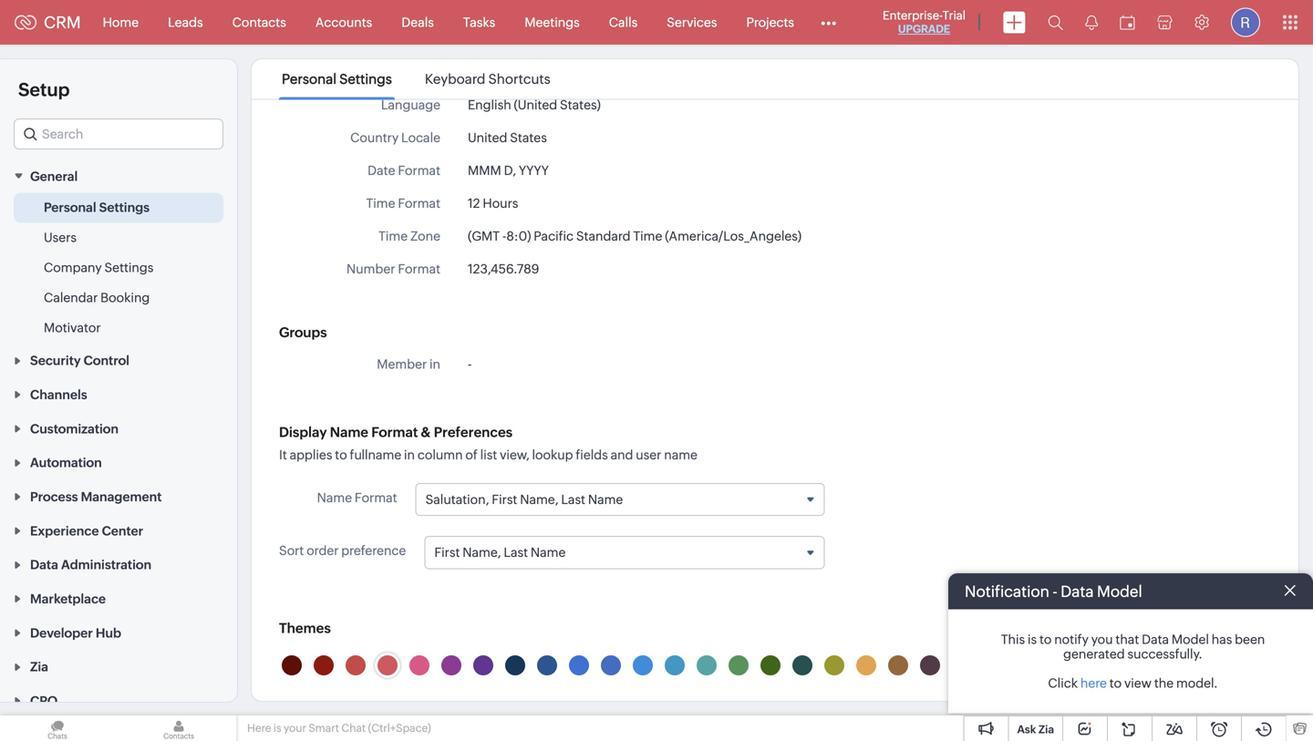 Task type: describe. For each thing, give the bounding box(es) containing it.
projects
[[747, 15, 795, 30]]

Salutation, First Name, Last Name field
[[417, 485, 824, 516]]

data inside dropdown button
[[30, 558, 58, 573]]

format inside display name format & preferences it applies to fullname in column of list view, lookup fields and user name
[[372, 425, 418, 441]]

themes
[[279, 621, 331, 637]]

standard
[[577, 229, 631, 244]]

has
[[1212, 633, 1233, 647]]

security control
[[30, 354, 130, 368]]

projects link
[[732, 0, 809, 44]]

calls link
[[595, 0, 653, 44]]

create menu element
[[993, 0, 1037, 44]]

tasks
[[463, 15, 496, 30]]

to for this is to notify you that data model has been generated successfully.
[[1040, 633, 1052, 647]]

trial
[[943, 9, 966, 22]]

search element
[[1037, 0, 1075, 45]]

1 horizontal spatial zia
[[1039, 724, 1055, 736]]

chats image
[[0, 716, 115, 742]]

time format
[[366, 196, 441, 211]]

here is your smart chat (ctrl+space)
[[247, 723, 431, 735]]

enterprise-
[[883, 9, 943, 22]]

upgrade
[[899, 23, 951, 35]]

groups
[[279, 325, 327, 341]]

here link
[[1081, 677, 1108, 691]]

channels button
[[0, 377, 237, 412]]

format for date format
[[398, 163, 441, 178]]

center
[[102, 524, 143, 539]]

view,
[[500, 448, 530, 463]]

signals element
[[1075, 0, 1110, 45]]

contacts link
[[218, 0, 301, 44]]

zia inside dropdown button
[[30, 660, 48, 675]]

0 vertical spatial model
[[1098, 583, 1143, 601]]

name down salutation, first name, last name
[[531, 546, 566, 560]]

customization
[[30, 422, 119, 436]]

calendar booking
[[44, 290, 150, 305]]

calls
[[609, 15, 638, 30]]

process
[[30, 490, 78, 505]]

deals
[[402, 15, 434, 30]]

been
[[1236, 633, 1266, 647]]

(united
[[514, 98, 558, 112]]

date
[[368, 163, 396, 178]]

preference
[[341, 544, 406, 559]]

model inside this is to notify you that data model has been generated successfully.
[[1172, 633, 1210, 647]]

format for time format
[[398, 196, 441, 211]]

data administration button
[[0, 548, 237, 582]]

generated
[[1064, 647, 1126, 662]]

channels
[[30, 388, 87, 402]]

number
[[347, 262, 396, 276]]

here
[[1081, 677, 1108, 691]]

(america/los_angeles)
[[665, 229, 802, 244]]

personal inside 'general' region
[[44, 200, 96, 215]]

ask zia
[[1018, 724, 1055, 736]]

time for time format
[[366, 196, 396, 211]]

developer hub button
[[0, 616, 237, 650]]

personal settings inside list
[[282, 71, 392, 87]]

process management
[[30, 490, 162, 505]]

column
[[418, 448, 463, 463]]

1 vertical spatial first
[[435, 546, 460, 560]]

- for (gmt
[[503, 229, 507, 244]]

administration
[[61, 558, 152, 573]]

general button
[[0, 159, 237, 193]]

yyyy
[[519, 163, 549, 178]]

your
[[284, 723, 307, 735]]

Search text field
[[15, 120, 223, 149]]

deals link
[[387, 0, 449, 44]]

date format
[[368, 163, 441, 178]]

personal settings link for the "keyboard shortcuts" link
[[279, 71, 395, 87]]

home link
[[88, 0, 153, 44]]

keyboard shortcuts link
[[422, 71, 554, 87]]

meetings
[[525, 15, 580, 30]]

hours
[[483, 196, 519, 211]]

settings for "users" link at the left top of page personal settings link
[[99, 200, 150, 215]]

is for here
[[274, 723, 282, 735]]

preferences
[[434, 425, 513, 441]]

member in
[[377, 357, 441, 372]]

1 vertical spatial data
[[1061, 583, 1095, 601]]

display
[[279, 425, 327, 441]]

list
[[481, 448, 498, 463]]

leads link
[[153, 0, 218, 44]]

experience center button
[[0, 514, 237, 548]]

First Name, Last Name field
[[425, 538, 824, 569]]

to for click here to view the model.
[[1110, 677, 1122, 691]]

name down applies
[[317, 491, 352, 505]]

profile element
[[1221, 0, 1272, 44]]

1 vertical spatial name,
[[463, 546, 501, 560]]

the
[[1155, 677, 1174, 691]]

here
[[247, 723, 271, 735]]

process management button
[[0, 480, 237, 514]]

services
[[667, 15, 718, 30]]

&
[[421, 425, 431, 441]]

is for this
[[1028, 633, 1038, 647]]

time zone
[[379, 229, 441, 244]]

chat
[[342, 723, 366, 735]]

lookup
[[532, 448, 574, 463]]

english
[[468, 98, 512, 112]]

time right standard at left
[[634, 229, 663, 244]]

users link
[[44, 228, 77, 247]]

marketplace button
[[0, 582, 237, 616]]

locale
[[402, 130, 441, 145]]

automation
[[30, 456, 102, 471]]

1 vertical spatial last
[[504, 546, 528, 560]]

general region
[[0, 193, 237, 343]]

crm
[[44, 13, 81, 32]]

salutation, first name, last name
[[426, 493, 623, 507]]



Task type: locate. For each thing, give the bounding box(es) containing it.
0 horizontal spatial zia
[[30, 660, 48, 675]]

8:0)
[[507, 229, 531, 244]]

calendar image
[[1120, 15, 1136, 30]]

order
[[307, 544, 339, 559]]

to inside this is to notify you that data model has been generated successfully.
[[1040, 633, 1052, 647]]

0 vertical spatial first
[[492, 493, 518, 507]]

personal settings link down the general dropdown button
[[44, 198, 150, 217]]

in right member
[[430, 357, 441, 372]]

name format
[[317, 491, 397, 505]]

1 horizontal spatial last
[[561, 493, 586, 507]]

0 vertical spatial to
[[335, 448, 347, 463]]

1 vertical spatial model
[[1172, 633, 1210, 647]]

2 vertical spatial data
[[1142, 633, 1170, 647]]

view
[[1125, 677, 1152, 691]]

1 vertical spatial zia
[[1039, 724, 1055, 736]]

- right (gmt at top left
[[503, 229, 507, 244]]

first down salutation,
[[435, 546, 460, 560]]

Other Modules field
[[809, 8, 849, 37]]

2 vertical spatial settings
[[104, 260, 154, 275]]

0 horizontal spatial to
[[335, 448, 347, 463]]

it
[[279, 448, 287, 463]]

(ctrl+space)
[[368, 723, 431, 735]]

personal settings inside 'general' region
[[44, 200, 150, 215]]

1 horizontal spatial in
[[430, 357, 441, 372]]

0 vertical spatial personal settings link
[[279, 71, 395, 87]]

format down fullname
[[355, 491, 397, 505]]

notification
[[965, 583, 1050, 601]]

name
[[330, 425, 369, 441], [317, 491, 352, 505], [588, 493, 623, 507], [531, 546, 566, 560]]

- right 'member in'
[[468, 357, 472, 372]]

applies
[[290, 448, 333, 463]]

list containing personal settings
[[266, 59, 567, 99]]

last
[[561, 493, 586, 507], [504, 546, 528, 560]]

zia
[[30, 660, 48, 675], [1039, 724, 1055, 736]]

tasks link
[[449, 0, 510, 44]]

first down view,
[[492, 493, 518, 507]]

sort order preference
[[279, 544, 406, 559]]

1 vertical spatial personal settings
[[44, 200, 150, 215]]

setup
[[18, 79, 70, 100]]

last down the fields
[[561, 493, 586, 507]]

1 horizontal spatial is
[[1028, 633, 1038, 647]]

personal
[[282, 71, 337, 87], [44, 200, 96, 215]]

experience
[[30, 524, 99, 539]]

first
[[492, 493, 518, 507], [435, 546, 460, 560]]

1 horizontal spatial to
[[1040, 633, 1052, 647]]

fields
[[576, 448, 608, 463]]

to inside display name format & preferences it applies to fullname in column of list view, lookup fields and user name
[[335, 448, 347, 463]]

you
[[1092, 633, 1114, 647]]

time for time zone
[[379, 229, 408, 244]]

to right applies
[[335, 448, 347, 463]]

notify
[[1055, 633, 1089, 647]]

- for notification
[[1053, 583, 1058, 601]]

2 horizontal spatial data
[[1142, 633, 1170, 647]]

2 vertical spatial -
[[1053, 583, 1058, 601]]

0 horizontal spatial name,
[[463, 546, 501, 560]]

None field
[[14, 119, 224, 150]]

display name format & preferences it applies to fullname in column of list view, lookup fields and user name
[[279, 425, 698, 463]]

settings inside company settings link
[[104, 260, 154, 275]]

name
[[664, 448, 698, 463]]

123,456.789
[[468, 262, 540, 276]]

and
[[611, 448, 634, 463]]

developer
[[30, 626, 93, 641]]

services link
[[653, 0, 732, 44]]

last down salutation, first name, last name
[[504, 546, 528, 560]]

keyboard
[[425, 71, 486, 87]]

0 vertical spatial name,
[[520, 493, 559, 507]]

motivator
[[44, 321, 101, 335]]

settings up booking
[[104, 260, 154, 275]]

automation button
[[0, 446, 237, 480]]

company settings link
[[44, 259, 154, 277]]

0 vertical spatial personal
[[282, 71, 337, 87]]

personal settings down "accounts"
[[282, 71, 392, 87]]

0 horizontal spatial personal settings
[[44, 200, 150, 215]]

model up that
[[1098, 583, 1143, 601]]

logo image
[[15, 15, 36, 30]]

name, down "lookup"
[[520, 493, 559, 507]]

country locale
[[350, 130, 441, 145]]

settings down the general dropdown button
[[99, 200, 150, 215]]

is left your at bottom left
[[274, 723, 282, 735]]

2 horizontal spatial to
[[1110, 677, 1122, 691]]

control
[[84, 354, 130, 368]]

member
[[377, 357, 427, 372]]

1 vertical spatial personal
[[44, 200, 96, 215]]

united
[[468, 130, 508, 145]]

1 horizontal spatial personal settings
[[282, 71, 392, 87]]

format
[[398, 163, 441, 178], [398, 196, 441, 211], [398, 262, 441, 276], [372, 425, 418, 441], [355, 491, 397, 505]]

states
[[510, 130, 547, 145]]

(gmt -8:0) pacific standard time (america/los_angeles)
[[468, 229, 802, 244]]

0 horizontal spatial first
[[435, 546, 460, 560]]

0 horizontal spatial data
[[30, 558, 58, 573]]

management
[[81, 490, 162, 505]]

home
[[103, 15, 139, 30]]

1 horizontal spatial first
[[492, 493, 518, 507]]

model left has
[[1172, 633, 1210, 647]]

name up fullname
[[330, 425, 369, 441]]

profile image
[[1232, 8, 1261, 37]]

users
[[44, 230, 77, 245]]

in left column
[[404, 448, 415, 463]]

country
[[350, 130, 399, 145]]

motivator link
[[44, 319, 101, 337]]

-
[[503, 229, 507, 244], [468, 357, 472, 372], [1053, 583, 1058, 601]]

2 vertical spatial to
[[1110, 677, 1122, 691]]

crm link
[[15, 13, 81, 32]]

is inside this is to notify you that data model has been generated successfully.
[[1028, 633, 1038, 647]]

zia up cpq
[[30, 660, 48, 675]]

format for number format
[[398, 262, 441, 276]]

format down locale
[[398, 163, 441, 178]]

personal down "accounts"
[[282, 71, 337, 87]]

1 vertical spatial settings
[[99, 200, 150, 215]]

time down "date"
[[366, 196, 396, 211]]

1 vertical spatial in
[[404, 448, 415, 463]]

first name, last name
[[435, 546, 566, 560]]

experience center
[[30, 524, 143, 539]]

model
[[1098, 583, 1143, 601], [1172, 633, 1210, 647]]

personal up users
[[44, 200, 96, 215]]

signals image
[[1086, 15, 1099, 30]]

1 horizontal spatial model
[[1172, 633, 1210, 647]]

to left notify
[[1040, 633, 1052, 647]]

is right "this"
[[1028, 633, 1038, 647]]

data down experience
[[30, 558, 58, 573]]

personal settings down the general dropdown button
[[44, 200, 150, 215]]

leads
[[168, 15, 203, 30]]

calendar booking link
[[44, 289, 150, 307]]

settings inside list
[[339, 71, 392, 87]]

0 horizontal spatial in
[[404, 448, 415, 463]]

2 horizontal spatial -
[[1053, 583, 1058, 601]]

0 horizontal spatial personal settings link
[[44, 198, 150, 217]]

to right here
[[1110, 677, 1122, 691]]

0 horizontal spatial last
[[504, 546, 528, 560]]

0 vertical spatial zia
[[30, 660, 48, 675]]

accounts
[[316, 15, 373, 30]]

time left zone
[[379, 229, 408, 244]]

1 horizontal spatial personal
[[282, 71, 337, 87]]

create menu image
[[1004, 11, 1027, 33]]

mmm d, yyyy
[[468, 163, 549, 178]]

0 vertical spatial last
[[561, 493, 586, 507]]

0 vertical spatial settings
[[339, 71, 392, 87]]

that
[[1116, 633, 1140, 647]]

0 horizontal spatial is
[[274, 723, 282, 735]]

calendar
[[44, 290, 98, 305]]

security
[[30, 354, 81, 368]]

name, down salutation,
[[463, 546, 501, 560]]

1 horizontal spatial personal settings link
[[279, 71, 395, 87]]

0 horizontal spatial -
[[468, 357, 472, 372]]

cpq button
[[0, 684, 237, 718]]

company
[[44, 260, 102, 275]]

0 vertical spatial data
[[30, 558, 58, 573]]

english (united states)
[[468, 98, 601, 112]]

smart
[[309, 723, 339, 735]]

marketplace
[[30, 592, 106, 607]]

format up zone
[[398, 196, 441, 211]]

ask
[[1018, 724, 1037, 736]]

contacts image
[[121, 716, 236, 742]]

format down zone
[[398, 262, 441, 276]]

in inside display name format & preferences it applies to fullname in column of list view, lookup fields and user name
[[404, 448, 415, 463]]

name down the fields
[[588, 493, 623, 507]]

contacts
[[232, 15, 286, 30]]

(gmt
[[468, 229, 500, 244]]

to
[[335, 448, 347, 463], [1040, 633, 1052, 647], [1110, 677, 1122, 691]]

personal settings link down "accounts"
[[279, 71, 395, 87]]

settings up language at top left
[[339, 71, 392, 87]]

language
[[381, 98, 441, 112]]

zia right ask
[[1039, 724, 1055, 736]]

fullname
[[350, 448, 402, 463]]

data right that
[[1142, 633, 1170, 647]]

developer hub
[[30, 626, 121, 641]]

search image
[[1048, 15, 1064, 30]]

booking
[[101, 290, 150, 305]]

pacific
[[534, 229, 574, 244]]

list
[[266, 59, 567, 99]]

name inside display name format & preferences it applies to fullname in column of list view, lookup fields and user name
[[330, 425, 369, 441]]

meetings link
[[510, 0, 595, 44]]

1 horizontal spatial -
[[503, 229, 507, 244]]

click here to view the model.
[[1049, 677, 1219, 691]]

0 vertical spatial personal settings
[[282, 71, 392, 87]]

shortcuts
[[489, 71, 551, 87]]

12 hours
[[468, 196, 519, 211]]

general
[[30, 169, 78, 184]]

salutation,
[[426, 493, 489, 507]]

- right notification
[[1053, 583, 1058, 601]]

personal settings link for "users" link at the left top of page
[[44, 198, 150, 217]]

0 vertical spatial -
[[503, 229, 507, 244]]

0 vertical spatial in
[[430, 357, 441, 372]]

data up notify
[[1061, 583, 1095, 601]]

settings inside personal settings link
[[99, 200, 150, 215]]

format for name format
[[355, 491, 397, 505]]

1 vertical spatial to
[[1040, 633, 1052, 647]]

0 horizontal spatial model
[[1098, 583, 1143, 601]]

1 horizontal spatial name,
[[520, 493, 559, 507]]

1 vertical spatial personal settings link
[[44, 198, 150, 217]]

number format
[[347, 262, 441, 276]]

1 horizontal spatial data
[[1061, 583, 1095, 601]]

settings for company settings link
[[104, 260, 154, 275]]

1 vertical spatial is
[[274, 723, 282, 735]]

zia button
[[0, 650, 237, 684]]

0 horizontal spatial personal
[[44, 200, 96, 215]]

0 vertical spatial is
[[1028, 633, 1038, 647]]

united states
[[468, 130, 547, 145]]

1 vertical spatial -
[[468, 357, 472, 372]]

sort
[[279, 544, 304, 559]]

data inside this is to notify you that data model has been generated successfully.
[[1142, 633, 1170, 647]]

enterprise-trial upgrade
[[883, 9, 966, 35]]

format up fullname
[[372, 425, 418, 441]]



Task type: vqa. For each thing, say whether or not it's contained in the screenshot.
crm on the left of page
yes



